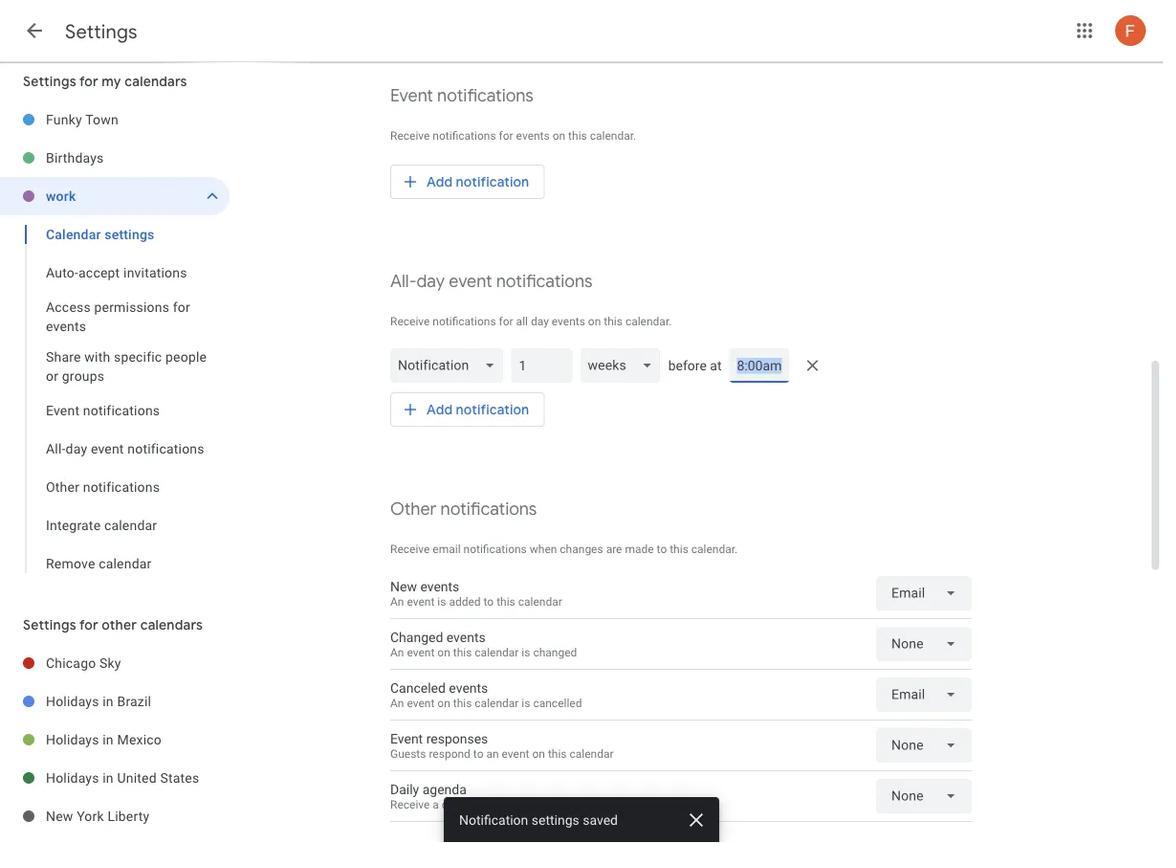 Task type: locate. For each thing, give the bounding box(es) containing it.
birthdays tree item
[[0, 139, 230, 177]]

notification settings saved
[[459, 812, 618, 828]]

1 vertical spatial settings
[[23, 73, 76, 90]]

holidays in mexico link
[[46, 721, 230, 759]]

1 vertical spatial email
[[469, 798, 497, 811]]

2 in from the top
[[103, 732, 114, 748]]

calendars right my
[[125, 73, 187, 90]]

0 horizontal spatial settings
[[105, 226, 155, 242]]

0 horizontal spatial email
[[433, 543, 461, 556]]

auto-
[[46, 265, 79, 280]]

notification
[[456, 173, 530, 190], [456, 401, 530, 418]]

0 vertical spatial other notifications
[[46, 479, 160, 495]]

0 vertical spatial event
[[390, 85, 433, 107]]

integrate calendar
[[46, 517, 157, 533]]

1 vertical spatial all-
[[46, 441, 66, 457]]

calendar
[[46, 226, 101, 242]]

other notifications up new events an event is added to this calendar
[[390, 498, 537, 520]]

0 vertical spatial holidays
[[46, 693, 99, 709]]

to inside new events an event is added to this calendar
[[484, 595, 494, 608]]

None field
[[390, 348, 511, 383], [580, 348, 669, 383], [877, 576, 972, 611], [877, 627, 972, 661], [877, 678, 972, 712], [877, 728, 972, 763], [877, 779, 972, 814], [390, 348, 511, 383], [580, 348, 669, 383], [877, 576, 972, 611], [877, 627, 972, 661], [877, 678, 972, 712], [877, 728, 972, 763], [877, 779, 972, 814]]

2 vertical spatial to
[[474, 747, 484, 760]]

event
[[449, 270, 492, 292], [91, 441, 124, 457], [407, 595, 435, 608], [407, 645, 435, 659], [407, 696, 435, 709], [502, 747, 530, 760]]

on inside canceled events an event on this calendar is cancelled
[[438, 696, 451, 709]]

event up the changed
[[407, 595, 435, 608]]

settings for settings for my calendars
[[23, 73, 76, 90]]

add notification button
[[390, 159, 545, 205], [390, 387, 545, 433]]

to
[[657, 543, 667, 556], [484, 595, 494, 608], [474, 747, 484, 760]]

event notifications down groups
[[46, 402, 160, 418]]

1 vertical spatial add
[[427, 401, 453, 418]]

0 vertical spatial day
[[417, 270, 445, 292]]

0 horizontal spatial event notifications
[[46, 402, 160, 418]]

town
[[85, 112, 119, 127]]

holidays in brazil
[[46, 693, 151, 709]]

0 horizontal spatial all-day event notifications
[[46, 441, 205, 457]]

1 horizontal spatial new
[[390, 579, 417, 595]]

with inside daily agenda receive a daily email with the agenda for this calendar
[[499, 798, 521, 811]]

made
[[625, 543, 654, 556]]

an up the canceled
[[390, 645, 404, 659]]

settings for settings
[[65, 19, 138, 44]]

is inside changed events an event on this calendar is changed
[[522, 645, 531, 659]]

to right added
[[484, 595, 494, 608]]

3 receive from the top
[[390, 543, 430, 556]]

holidays in united states
[[46, 770, 199, 786]]

0 vertical spatial add
[[427, 173, 453, 190]]

notification down 'weeks in advance for notification' number field
[[456, 401, 530, 418]]

0 vertical spatial with
[[85, 349, 110, 365]]

1 vertical spatial with
[[499, 798, 521, 811]]

group containing calendar settings
[[0, 215, 230, 583]]

before at
[[669, 357, 722, 373]]

is left cancelled
[[522, 696, 531, 709]]

2 vertical spatial event
[[390, 731, 423, 747]]

settings
[[105, 226, 155, 242], [532, 812, 580, 828]]

on
[[553, 129, 566, 143], [588, 315, 601, 328], [438, 645, 451, 659], [438, 696, 451, 709], [533, 747, 545, 760]]

1 vertical spatial new
[[46, 808, 73, 824]]

on inside the event responses guests respond to an event on this calendar
[[533, 747, 545, 760]]

holidays inside holidays in mexico link
[[46, 732, 99, 748]]

agenda down respond
[[423, 782, 467, 798]]

2 vertical spatial day
[[66, 441, 87, 457]]

event
[[390, 85, 433, 107], [46, 402, 80, 418], [390, 731, 423, 747]]

1 horizontal spatial other notifications
[[390, 498, 537, 520]]

event inside settings for my calendars "tree"
[[46, 402, 80, 418]]

1 vertical spatial other
[[390, 498, 437, 520]]

is inside new events an event is added to this calendar
[[438, 595, 446, 608]]

2 holidays from the top
[[46, 732, 99, 748]]

email up 'notification'
[[469, 798, 497, 811]]

new inside new events an event is added to this calendar
[[390, 579, 417, 595]]

0 vertical spatial new
[[390, 579, 417, 595]]

3 an from the top
[[390, 696, 404, 709]]

1 horizontal spatial event notifications
[[390, 85, 534, 107]]

to left an
[[474, 747, 484, 760]]

holidays inside the holidays in brazil link
[[46, 693, 99, 709]]

2 vertical spatial an
[[390, 696, 404, 709]]

0 horizontal spatial other
[[46, 479, 80, 495]]

on for canceled
[[438, 696, 451, 709]]

other
[[46, 479, 80, 495], [390, 498, 437, 520]]

people
[[166, 349, 207, 365]]

chicago sky tree item
[[0, 644, 230, 682]]

receive for other
[[390, 543, 430, 556]]

1 in from the top
[[103, 693, 114, 709]]

1 vertical spatial settings
[[532, 812, 580, 828]]

for inside access permissions for events
[[173, 299, 190, 315]]

an inside changed events an event on this calendar is changed
[[390, 645, 404, 659]]

an
[[390, 595, 404, 608], [390, 645, 404, 659], [390, 696, 404, 709]]

new for new events an event is added to this calendar
[[390, 579, 417, 595]]

1 vertical spatial calendar.
[[626, 315, 672, 328]]

0 vertical spatial calendars
[[125, 73, 187, 90]]

settings
[[65, 19, 138, 44], [23, 73, 76, 90], [23, 616, 76, 634]]

2 vertical spatial in
[[103, 770, 114, 786]]

respond
[[429, 747, 471, 760]]

2 vertical spatial holidays
[[46, 770, 99, 786]]

events inside changed events an event on this calendar is changed
[[447, 630, 486, 645]]

0 vertical spatial an
[[390, 595, 404, 608]]

0 vertical spatial to
[[657, 543, 667, 556]]

calendars up "chicago sky" link
[[140, 616, 203, 634]]

email inside daily agenda receive a daily email with the agenda for this calendar
[[469, 798, 497, 811]]

sky
[[100, 655, 121, 671]]

an for new events
[[390, 595, 404, 608]]

add
[[427, 173, 453, 190], [427, 401, 453, 418]]

to right "made"
[[657, 543, 667, 556]]

add notification button down 'weeks in advance for notification' number field
[[390, 387, 545, 433]]

receive
[[390, 129, 430, 143], [390, 315, 430, 328], [390, 543, 430, 556], [390, 798, 430, 811]]

1 horizontal spatial agenda
[[543, 798, 581, 811]]

event notifications
[[390, 85, 534, 107], [46, 402, 160, 418]]

calendar inside new events an event is added to this calendar
[[519, 595, 563, 608]]

all-
[[390, 270, 417, 292], [46, 441, 66, 457]]

email up new events an event is added to this calendar
[[433, 543, 461, 556]]

this inside canceled events an event on this calendar is cancelled
[[453, 696, 472, 709]]

accept
[[79, 265, 120, 280]]

add notification down the receive notifications for events on this calendar.
[[427, 173, 530, 190]]

is
[[438, 595, 446, 608], [522, 645, 531, 659], [522, 696, 531, 709]]

group
[[0, 215, 230, 583]]

is left added
[[438, 595, 446, 608]]

0 horizontal spatial day
[[66, 441, 87, 457]]

event down groups
[[91, 441, 124, 457]]

day
[[417, 270, 445, 292], [531, 315, 549, 328], [66, 441, 87, 457]]

in for mexico
[[103, 732, 114, 748]]

1 notification from the top
[[456, 173, 530, 190]]

2 an from the top
[[390, 645, 404, 659]]

1 add notification from the top
[[427, 173, 530, 190]]

1 horizontal spatial day
[[417, 270, 445, 292]]

settings for my calendars
[[23, 73, 187, 90]]

notifications
[[437, 85, 534, 107], [433, 129, 496, 143], [496, 270, 593, 292], [433, 315, 496, 328], [83, 402, 160, 418], [128, 441, 205, 457], [83, 479, 160, 495], [441, 498, 537, 520], [464, 543, 527, 556]]

1 vertical spatial all-day event notifications
[[46, 441, 205, 457]]

0 horizontal spatial new
[[46, 808, 73, 824]]

an for changed events
[[390, 645, 404, 659]]

1 vertical spatial an
[[390, 645, 404, 659]]

for inside daily agenda receive a daily email with the agenda for this calendar
[[583, 798, 598, 811]]

1 vertical spatial event
[[46, 402, 80, 418]]

holidays for holidays in brazil
[[46, 693, 99, 709]]

1 vertical spatial in
[[103, 732, 114, 748]]

events inside new events an event is added to this calendar
[[421, 579, 460, 595]]

add notification button down the receive notifications for events on this calendar.
[[390, 159, 545, 205]]

4 receive from the top
[[390, 798, 430, 811]]

for
[[79, 73, 98, 90], [499, 129, 514, 143], [173, 299, 190, 315], [499, 315, 514, 328], [79, 616, 98, 634], [583, 798, 598, 811]]

holidays in united states link
[[46, 759, 230, 797]]

new york liberty tree item
[[0, 797, 230, 836]]

add notification
[[427, 173, 530, 190], [427, 401, 530, 418]]

3 holidays from the top
[[46, 770, 99, 786]]

on inside changed events an event on this calendar is changed
[[438, 645, 451, 659]]

canceled events an event on this calendar is cancelled
[[390, 680, 582, 709]]

2 add notification button from the top
[[390, 387, 545, 433]]

holidays
[[46, 693, 99, 709], [46, 732, 99, 748], [46, 770, 99, 786]]

with up groups
[[85, 349, 110, 365]]

settings up funky at the left top of page
[[23, 73, 76, 90]]

agenda
[[423, 782, 467, 798], [543, 798, 581, 811]]

1 receive from the top
[[390, 129, 430, 143]]

event up the canceled
[[407, 645, 435, 659]]

settings up settings for my calendars at the top left of page
[[65, 19, 138, 44]]

1 holidays from the top
[[46, 693, 99, 709]]

new for new york liberty
[[46, 808, 73, 824]]

2 vertical spatial settings
[[23, 616, 76, 634]]

0 vertical spatial add notification
[[427, 173, 530, 190]]

receive for all-
[[390, 315, 430, 328]]

1 vertical spatial to
[[484, 595, 494, 608]]

in left united
[[103, 770, 114, 786]]

0 vertical spatial calendar.
[[590, 129, 637, 143]]

0 vertical spatial add notification button
[[390, 159, 545, 205]]

event notifications inside settings for my calendars "tree"
[[46, 402, 160, 418]]

agenda up the notification settings saved
[[543, 798, 581, 811]]

with
[[85, 349, 110, 365], [499, 798, 521, 811]]

0 vertical spatial is
[[438, 595, 446, 608]]

2 vertical spatial is
[[522, 696, 531, 709]]

with left the on the left of page
[[499, 798, 521, 811]]

chicago
[[46, 655, 96, 671]]

holidays down the chicago
[[46, 693, 99, 709]]

is left changed
[[522, 645, 531, 659]]

0 horizontal spatial with
[[85, 349, 110, 365]]

holidays inside holidays in united states link
[[46, 770, 99, 786]]

event inside changed events an event on this calendar is changed
[[407, 645, 435, 659]]

0 vertical spatial other
[[46, 479, 80, 495]]

settings for notification
[[532, 812, 580, 828]]

0 vertical spatial settings
[[65, 19, 138, 44]]

other notifications
[[46, 479, 160, 495], [390, 498, 537, 520]]

0 vertical spatial notification
[[456, 173, 530, 190]]

0 horizontal spatial all-
[[46, 441, 66, 457]]

receive for event
[[390, 129, 430, 143]]

email
[[433, 543, 461, 556], [469, 798, 497, 811]]

1 add from the top
[[427, 173, 453, 190]]

all
[[516, 315, 528, 328]]

in
[[103, 693, 114, 709], [103, 732, 114, 748], [103, 770, 114, 786]]

settings inside group
[[105, 226, 155, 242]]

new left york
[[46, 808, 73, 824]]

settings up the chicago
[[23, 616, 76, 634]]

calendars
[[125, 73, 187, 90], [140, 616, 203, 634]]

receive notifications for events on this calendar.
[[390, 129, 637, 143]]

events
[[516, 129, 550, 143], [552, 315, 586, 328], [46, 318, 86, 334], [421, 579, 460, 595], [447, 630, 486, 645], [449, 680, 488, 696]]

all-day event notifications inside group
[[46, 441, 205, 457]]

holidays up york
[[46, 770, 99, 786]]

an inside new events an event is added to this calendar
[[390, 595, 404, 608]]

new york liberty
[[46, 808, 150, 824]]

added
[[449, 595, 481, 608]]

1 horizontal spatial all-
[[390, 270, 417, 292]]

event inside new events an event is added to this calendar
[[407, 595, 435, 608]]

funky
[[46, 112, 82, 127]]

access
[[46, 299, 91, 315]]

settings for calendar
[[105, 226, 155, 242]]

Weeks in advance for notification number field
[[519, 348, 565, 383]]

0 horizontal spatial other notifications
[[46, 479, 160, 495]]

is inside canceled events an event on this calendar is cancelled
[[522, 696, 531, 709]]

1 vertical spatial event notifications
[[46, 402, 160, 418]]

1 vertical spatial day
[[531, 315, 549, 328]]

new inside 'link'
[[46, 808, 73, 824]]

are
[[606, 543, 623, 556]]

1 vertical spatial notification
[[456, 401, 530, 418]]

new up the changed
[[390, 579, 417, 595]]

1 vertical spatial add notification
[[427, 401, 530, 418]]

work
[[46, 188, 76, 204]]

on for changed
[[438, 645, 451, 659]]

1 vertical spatial is
[[522, 645, 531, 659]]

chicago sky link
[[46, 644, 230, 682]]

an up the changed
[[390, 595, 404, 608]]

0 vertical spatial in
[[103, 693, 114, 709]]

chicago sky
[[46, 655, 121, 671]]

2 receive from the top
[[390, 315, 430, 328]]

all-day event notifications up all
[[390, 270, 593, 292]]

in left mexico
[[103, 732, 114, 748]]

an up guests at the bottom of the page
[[390, 696, 404, 709]]

settings down the on the left of page
[[532, 812, 580, 828]]

an inside canceled events an event on this calendar is cancelled
[[390, 696, 404, 709]]

notification down the receive notifications for events on this calendar.
[[456, 173, 530, 190]]

calendar.
[[590, 129, 637, 143], [626, 315, 672, 328], [692, 543, 738, 556]]

1 an from the top
[[390, 595, 404, 608]]

events inside canceled events an event on this calendar is cancelled
[[449, 680, 488, 696]]

other
[[102, 616, 137, 634]]

1 vertical spatial add notification button
[[390, 387, 545, 433]]

1 vertical spatial holidays
[[46, 732, 99, 748]]

0 vertical spatial all-day event notifications
[[390, 270, 593, 292]]

add notification down 'weeks in advance for notification' number field
[[427, 401, 530, 418]]

event notifications up the receive notifications for events on this calendar.
[[390, 85, 534, 107]]

holidays down holidays in brazil
[[46, 732, 99, 748]]

other notifications up integrate calendar
[[46, 479, 160, 495]]

on for receive
[[553, 129, 566, 143]]

all-day event notifications
[[390, 270, 593, 292], [46, 441, 205, 457]]

1 horizontal spatial all-day event notifications
[[390, 270, 593, 292]]

this inside new events an event is added to this calendar
[[497, 595, 516, 608]]

in left brazil
[[103, 693, 114, 709]]

0 vertical spatial settings
[[105, 226, 155, 242]]

event right an
[[502, 747, 530, 760]]

1 horizontal spatial email
[[469, 798, 497, 811]]

events inside access permissions for events
[[46, 318, 86, 334]]

3 in from the top
[[103, 770, 114, 786]]

1 vertical spatial calendars
[[140, 616, 203, 634]]

new
[[390, 579, 417, 595], [46, 808, 73, 824]]

event up responses
[[407, 696, 435, 709]]

0 vertical spatial event notifications
[[390, 85, 534, 107]]

all-day event notifications up integrate calendar
[[46, 441, 205, 457]]

settings down work link
[[105, 226, 155, 242]]

calendar settings
[[46, 226, 155, 242]]

1 horizontal spatial settings
[[532, 812, 580, 828]]

1 horizontal spatial with
[[499, 798, 521, 811]]



Task type: describe. For each thing, give the bounding box(es) containing it.
day inside settings for my calendars "tree"
[[66, 441, 87, 457]]

auto-accept invitations
[[46, 265, 187, 280]]

new york liberty link
[[46, 797, 230, 836]]

in for united
[[103, 770, 114, 786]]

holidays in mexico tree item
[[0, 721, 230, 759]]

notification
[[459, 812, 529, 828]]

groups
[[62, 368, 105, 384]]

responses
[[427, 731, 488, 747]]

settings for other calendars tree
[[0, 644, 230, 843]]

holidays in brazil tree item
[[0, 682, 230, 721]]

united
[[117, 770, 157, 786]]

or
[[46, 368, 59, 384]]

other inside settings for my calendars "tree"
[[46, 479, 80, 495]]

2 notification from the top
[[456, 401, 530, 418]]

saved
[[583, 812, 618, 828]]

specific
[[114, 349, 162, 365]]

at
[[710, 357, 722, 373]]

all- inside settings for my calendars "tree"
[[46, 441, 66, 457]]

access permissions for events
[[46, 299, 190, 334]]

to inside the event responses guests respond to an event on this calendar
[[474, 747, 484, 760]]

1 horizontal spatial other
[[390, 498, 437, 520]]

when
[[530, 543, 557, 556]]

0 horizontal spatial agenda
[[423, 782, 467, 798]]

changed
[[390, 630, 443, 645]]

new events an event is added to this calendar
[[390, 579, 563, 608]]

birthdays
[[46, 150, 104, 166]]

before
[[669, 357, 707, 373]]

receive notifications for all day events on this calendar.
[[390, 315, 672, 328]]

2 add from the top
[[427, 401, 453, 418]]

my
[[102, 73, 121, 90]]

funky town
[[46, 112, 119, 127]]

receive inside daily agenda receive a daily email with the agenda for this calendar
[[390, 798, 430, 811]]

1 vertical spatial other notifications
[[390, 498, 537, 520]]

go back image
[[23, 19, 46, 42]]

holidays in brazil link
[[46, 682, 230, 721]]

canceled
[[390, 680, 446, 696]]

settings for my calendars tree
[[0, 100, 230, 583]]

0 vertical spatial all-
[[390, 270, 417, 292]]

event inside the event responses guests respond to an event on this calendar
[[390, 731, 423, 747]]

holidays in mexico
[[46, 732, 162, 748]]

2 horizontal spatial day
[[531, 315, 549, 328]]

2 vertical spatial calendar.
[[692, 543, 738, 556]]

integrate
[[46, 517, 101, 533]]

an for canceled events
[[390, 696, 404, 709]]

event responses guests respond to an event on this calendar
[[390, 731, 614, 760]]

remove calendar
[[46, 556, 152, 571]]

work tree item
[[0, 177, 230, 215]]

holidays in united states tree item
[[0, 759, 230, 797]]

with inside share with specific people or groups
[[85, 349, 110, 365]]

event up receive notifications for all day events on this calendar.
[[449, 270, 492, 292]]

event inside the event responses guests respond to an event on this calendar
[[502, 747, 530, 760]]

calendars for settings for my calendars
[[125, 73, 187, 90]]

changes
[[560, 543, 604, 556]]

the
[[524, 798, 540, 811]]

is for canceled events
[[522, 696, 531, 709]]

holidays for holidays in mexico
[[46, 732, 99, 748]]

settings for settings for other calendars
[[23, 616, 76, 634]]

calendar inside canceled events an event on this calendar is cancelled
[[475, 696, 519, 709]]

a
[[433, 798, 439, 811]]

1 add notification button from the top
[[390, 159, 545, 205]]

changed events an event on this calendar is changed
[[390, 630, 577, 659]]

is for changed events
[[522, 645, 531, 659]]

states
[[160, 770, 199, 786]]

york
[[77, 808, 104, 824]]

0 vertical spatial email
[[433, 543, 461, 556]]

liberty
[[108, 808, 150, 824]]

event inside settings for my calendars "tree"
[[91, 441, 124, 457]]

permissions
[[94, 299, 170, 315]]

event inside canceled events an event on this calendar is cancelled
[[407, 696, 435, 709]]

Time of day text field
[[737, 356, 782, 375]]

brazil
[[117, 693, 151, 709]]

cancelled
[[534, 696, 582, 709]]

work link
[[46, 177, 195, 215]]

an
[[487, 747, 499, 760]]

1 week before at 8am element
[[390, 345, 972, 387]]

calendar inside the event responses guests respond to an event on this calendar
[[570, 747, 614, 760]]

settings for other calendars
[[23, 616, 203, 634]]

other notifications inside settings for my calendars "tree"
[[46, 479, 160, 495]]

changed
[[534, 645, 577, 659]]

guests
[[390, 747, 426, 760]]

2 add notification from the top
[[427, 401, 530, 418]]

remove
[[46, 556, 95, 571]]

daily
[[442, 798, 466, 811]]

in for brazil
[[103, 693, 114, 709]]

invitations
[[124, 265, 187, 280]]

birthdays link
[[46, 139, 230, 177]]

calendars for settings for other calendars
[[140, 616, 203, 634]]

this inside the event responses guests respond to an event on this calendar
[[548, 747, 567, 760]]

funky town tree item
[[0, 100, 230, 139]]

receive email notifications when changes are made to this calendar.
[[390, 543, 738, 556]]

daily
[[390, 782, 419, 798]]

holidays for holidays in united states
[[46, 770, 99, 786]]

daily agenda receive a daily email with the agenda for this calendar
[[390, 782, 666, 811]]

calendar inside changed events an event on this calendar is changed
[[475, 645, 519, 659]]

share with specific people or groups
[[46, 349, 207, 384]]

calendar inside daily agenda receive a daily email with the agenda for this calendar
[[622, 798, 666, 811]]

share
[[46, 349, 81, 365]]

mexico
[[117, 732, 162, 748]]

settings heading
[[65, 19, 138, 44]]

this inside daily agenda receive a daily email with the agenda for this calendar
[[601, 798, 620, 811]]

this inside changed events an event on this calendar is changed
[[453, 645, 472, 659]]



Task type: vqa. For each thing, say whether or not it's contained in the screenshot.
calendar inside Changed events An event on this calendar is changed
yes



